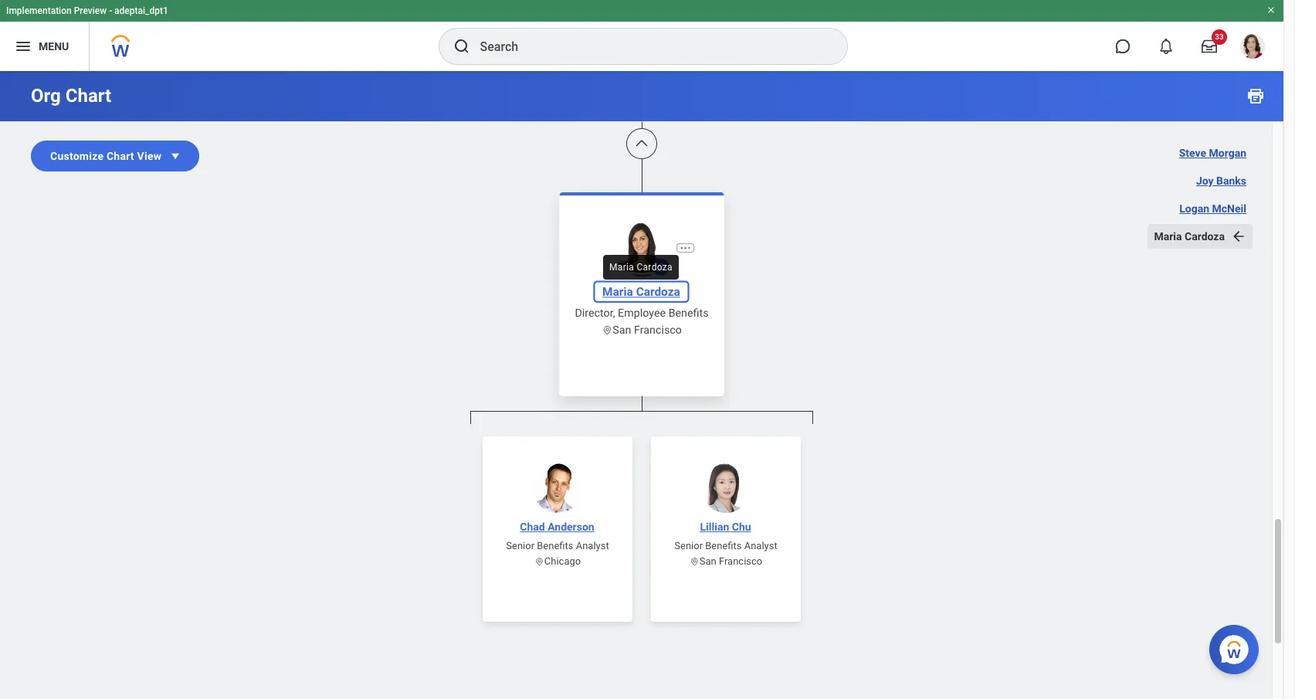 Task type: vqa. For each thing, say whether or not it's contained in the screenshot.
Maria inside the "BUTTON"
yes



Task type: locate. For each thing, give the bounding box(es) containing it.
menu button
[[0, 22, 89, 71]]

0 horizontal spatial senior benefits analyst
[[506, 540, 609, 552]]

0 vertical spatial san
[[613, 322, 632, 335]]

2 location image from the left
[[690, 557, 700, 567]]

cardoza inside "tooltip"
[[637, 262, 673, 273]]

2 senior from the left
[[675, 540, 703, 552]]

lillian chu
[[700, 521, 751, 533]]

san inside 'maria cardoza, maria cardoza, 2 direct reports' element
[[700, 555, 717, 567]]

search image
[[452, 37, 471, 56]]

joy banks button
[[1190, 168, 1253, 193]]

1 vertical spatial san
[[700, 555, 717, 567]]

senior benefits analyst down lillian chu link on the bottom right of page
[[675, 540, 778, 552]]

francisco for chu
[[719, 555, 763, 567]]

1 horizontal spatial francisco
[[719, 555, 763, 567]]

0 vertical spatial chart
[[65, 85, 111, 107]]

1 vertical spatial maria cardoza
[[609, 262, 673, 273]]

maria
[[1154, 230, 1182, 243], [609, 262, 634, 273], [603, 284, 633, 298]]

org chart main content
[[0, 0, 1284, 699]]

justify image
[[14, 37, 32, 56]]

1 horizontal spatial san francisco
[[700, 555, 763, 567]]

33
[[1215, 32, 1224, 41]]

location image down lillian chu link on the bottom right of page
[[690, 557, 700, 567]]

2 senior benefits analyst from the left
[[675, 540, 778, 552]]

san francisco
[[613, 322, 682, 335], [700, 555, 763, 567]]

analyst down anderson
[[576, 540, 609, 552]]

benefits right employee
[[669, 305, 709, 318]]

steve morgan button
[[1173, 141, 1253, 165]]

1 vertical spatial chart
[[107, 150, 134, 162]]

maria cardoza up the director, employee benefits at the top of page
[[603, 284, 680, 298]]

francisco down chu
[[719, 555, 763, 567]]

0 horizontal spatial san francisco
[[613, 322, 682, 335]]

1 horizontal spatial san
[[700, 555, 717, 567]]

senior for chad anderson
[[506, 540, 535, 552]]

2 vertical spatial maria cardoza
[[603, 284, 680, 298]]

cardoza up employee
[[636, 284, 680, 298]]

1 location image from the left
[[534, 557, 544, 567]]

0 vertical spatial maria
[[1154, 230, 1182, 243]]

anderson
[[548, 521, 595, 533]]

0 vertical spatial san francisco
[[613, 322, 682, 335]]

0 vertical spatial francisco
[[634, 322, 682, 335]]

cardoza for maria cardoza link
[[636, 284, 680, 298]]

san down the director, employee benefits at the top of page
[[613, 322, 632, 335]]

san down lillian
[[700, 555, 717, 567]]

senior for lillian chu
[[675, 540, 703, 552]]

1 analyst from the left
[[576, 540, 609, 552]]

1 horizontal spatial location image
[[690, 557, 700, 567]]

maria up 'director,' on the top
[[603, 284, 633, 298]]

1 vertical spatial maria
[[609, 262, 634, 273]]

benefits up chicago
[[537, 540, 574, 552]]

notifications large image
[[1159, 39, 1174, 54]]

1 horizontal spatial senior benefits analyst
[[675, 540, 778, 552]]

related actions image
[[679, 241, 692, 254]]

san francisco for cardoza
[[613, 322, 682, 335]]

benefits
[[669, 305, 709, 318], [537, 540, 574, 552], [705, 540, 742, 552]]

steve
[[1179, 147, 1207, 159]]

2 vertical spatial maria
[[603, 284, 633, 298]]

logan mcneil
[[1180, 202, 1247, 215]]

1 horizontal spatial senior
[[675, 540, 703, 552]]

senior down lillian
[[675, 540, 703, 552]]

san francisco down employee
[[613, 322, 682, 335]]

2 analyst from the left
[[744, 540, 778, 552]]

chart left 'view'
[[107, 150, 134, 162]]

cardoza for maria cardoza "tooltip"
[[637, 262, 673, 273]]

lillian chu link
[[694, 519, 757, 535]]

inbox large image
[[1202, 39, 1217, 54]]

maria down logan
[[1154, 230, 1182, 243]]

analyst for chu
[[744, 540, 778, 552]]

maria inside "tooltip"
[[609, 262, 634, 273]]

chart right org
[[65, 85, 111, 107]]

maria cardoza button
[[1148, 224, 1253, 249]]

chart inside customize chart view button
[[107, 150, 134, 162]]

1 horizontal spatial analyst
[[744, 540, 778, 552]]

-
[[109, 5, 112, 16]]

customize
[[50, 150, 104, 162]]

maria cardoza down logan
[[1154, 230, 1225, 243]]

cardoza up maria cardoza link
[[637, 262, 673, 273]]

0 horizontal spatial location image
[[534, 557, 544, 567]]

org
[[31, 85, 61, 107]]

maria up maria cardoza link
[[609, 262, 634, 273]]

maria cardoza for maria cardoza link
[[603, 284, 680, 298]]

chad anderson
[[520, 521, 595, 533]]

close environment banner image
[[1267, 5, 1276, 15]]

1 senior benefits analyst from the left
[[506, 540, 609, 552]]

analyst down chu
[[744, 540, 778, 552]]

francisco down employee
[[634, 322, 682, 335]]

location image
[[602, 324, 613, 335]]

cardoza
[[1185, 230, 1225, 243], [637, 262, 673, 273], [636, 284, 680, 298]]

san for lillian
[[700, 555, 717, 567]]

chad
[[520, 521, 545, 533]]

maria cardoza up maria cardoza link
[[609, 262, 673, 273]]

senior benefits analyst up chicago
[[506, 540, 609, 552]]

0 horizontal spatial senior
[[506, 540, 535, 552]]

0 vertical spatial maria cardoza
[[1154, 230, 1225, 243]]

maria cardoza
[[1154, 230, 1225, 243], [609, 262, 673, 273], [603, 284, 680, 298]]

san francisco inside 'maria cardoza, maria cardoza, 2 direct reports' element
[[700, 555, 763, 567]]

francisco
[[634, 322, 682, 335], [719, 555, 763, 567]]

location image
[[534, 557, 544, 567], [690, 557, 700, 567]]

senior benefits analyst
[[506, 540, 609, 552], [675, 540, 778, 552]]

0 horizontal spatial francisco
[[634, 322, 682, 335]]

2 vertical spatial cardoza
[[636, 284, 680, 298]]

0 vertical spatial cardoza
[[1185, 230, 1225, 243]]

chad anderson link
[[514, 519, 601, 535]]

san francisco for chu
[[700, 555, 763, 567]]

francisco inside 'maria cardoza, maria cardoza, 2 direct reports' element
[[719, 555, 763, 567]]

chicago
[[544, 555, 581, 567]]

banks
[[1217, 175, 1247, 187]]

1 vertical spatial cardoza
[[637, 262, 673, 273]]

mcneil
[[1212, 202, 1247, 215]]

senior down chad
[[506, 540, 535, 552]]

1 vertical spatial san francisco
[[700, 555, 763, 567]]

cardoza inside button
[[1185, 230, 1225, 243]]

maria cardoza inside "tooltip"
[[609, 262, 673, 273]]

0 horizontal spatial analyst
[[576, 540, 609, 552]]

1 vertical spatial francisco
[[719, 555, 763, 567]]

customize chart view
[[50, 150, 162, 162]]

lillian
[[700, 521, 729, 533]]

san francisco down lillian chu link on the bottom right of page
[[700, 555, 763, 567]]

san
[[613, 322, 632, 335], [700, 555, 717, 567]]

1 senior from the left
[[506, 540, 535, 552]]

analyst
[[576, 540, 609, 552], [744, 540, 778, 552]]

benefits down lillian chu link on the bottom right of page
[[705, 540, 742, 552]]

0 horizontal spatial san
[[613, 322, 632, 335]]

maria cardoza link
[[596, 283, 687, 299]]

profile logan mcneil image
[[1241, 34, 1265, 62]]

maria for maria cardoza link
[[603, 284, 633, 298]]

location image down chad
[[534, 557, 544, 567]]

cardoza down logan mcneil button
[[1185, 230, 1225, 243]]

logan mcneil button
[[1174, 196, 1253, 221]]

chart
[[65, 85, 111, 107], [107, 150, 134, 162]]

senior
[[506, 540, 535, 552], [675, 540, 703, 552]]



Task type: describe. For each thing, give the bounding box(es) containing it.
joy banks
[[1197, 175, 1247, 187]]

analyst for anderson
[[576, 540, 609, 552]]

maria cardoza tooltip
[[600, 252, 682, 283]]

chart for customize
[[107, 150, 134, 162]]

arrow left image
[[1231, 229, 1247, 244]]

customize chart view button
[[31, 141, 199, 171]]

33 button
[[1193, 29, 1227, 63]]

maria cardoza inside button
[[1154, 230, 1225, 243]]

director, employee benefits
[[575, 305, 709, 318]]

director,
[[575, 305, 615, 318]]

morgan
[[1209, 147, 1247, 159]]

employee
[[618, 305, 666, 318]]

maria cardoza for maria cardoza "tooltip"
[[609, 262, 673, 273]]

location image for lillian
[[690, 557, 700, 567]]

view
[[137, 150, 162, 162]]

Search Workday  search field
[[480, 29, 815, 63]]

benefits for chad anderson
[[537, 540, 574, 552]]

menu
[[39, 40, 69, 52]]

print org chart image
[[1247, 87, 1265, 105]]

joy
[[1197, 175, 1214, 187]]

location image for chad
[[534, 557, 544, 567]]

preview
[[74, 5, 107, 16]]

chevron up image
[[634, 136, 650, 151]]

maria inside button
[[1154, 230, 1182, 243]]

implementation preview -   adeptai_dpt1
[[6, 5, 168, 16]]

steve morgan
[[1179, 147, 1247, 159]]

maria for maria cardoza "tooltip"
[[609, 262, 634, 273]]

maria cardoza, maria cardoza, 2 direct reports element
[[470, 424, 813, 699]]

francisco for cardoza
[[634, 322, 682, 335]]

senior benefits analyst for anderson
[[506, 540, 609, 552]]

menu banner
[[0, 0, 1284, 71]]

caret down image
[[168, 148, 183, 164]]

chu
[[732, 521, 751, 533]]

adeptai_dpt1
[[114, 5, 168, 16]]

senior benefits analyst for chu
[[675, 540, 778, 552]]

implementation
[[6, 5, 72, 16]]

chart for org
[[65, 85, 111, 107]]

benefits for lillian chu
[[705, 540, 742, 552]]

logan
[[1180, 202, 1210, 215]]

org chart
[[31, 85, 111, 107]]

san for maria
[[613, 322, 632, 335]]



